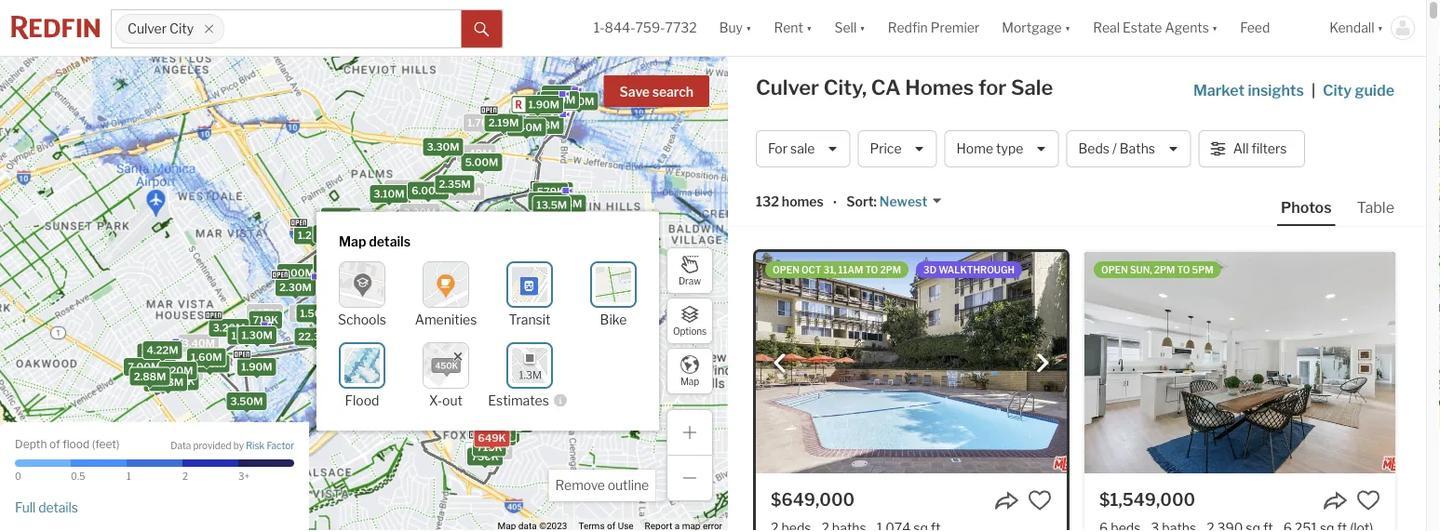 Task type: locate. For each thing, give the bounding box(es) containing it.
kendall
[[1330, 20, 1375, 36]]

details
[[369, 234, 411, 250], [38, 500, 78, 516]]

map
[[339, 234, 366, 250], [681, 376, 699, 388]]

6 ▾ from the left
[[1378, 20, 1384, 36]]

3 ▾ from the left
[[860, 20, 866, 36]]

7732
[[665, 20, 697, 36]]

1 vertical spatial 1.15m
[[460, 357, 489, 369]]

1.40m left 2.35m
[[388, 183, 419, 195]]

2.85m
[[422, 302, 454, 314]]

sell
[[835, 20, 857, 36]]

▾ inside dropdown button
[[1212, 20, 1218, 36]]

1 horizontal spatial city
[[1323, 81, 1352, 99]]

data
[[171, 440, 191, 451]]

2.45m
[[325, 211, 357, 223]]

1 horizontal spatial 1.35m
[[411, 375, 442, 388]]

0 horizontal spatial 3.10m
[[374, 188, 405, 200]]

1 horizontal spatial 1.30m
[[541, 94, 572, 107]]

1 vertical spatial 1.35m
[[411, 375, 442, 388]]

1.15m up 1.87m in the left of the page
[[251, 307, 279, 319]]

1 horizontal spatial 559k
[[541, 185, 569, 198]]

3.20m
[[213, 322, 245, 334]]

market
[[1194, 81, 1245, 99]]

2.88m
[[134, 371, 166, 383]]

22.3m
[[298, 331, 330, 343]]

1.35m down the 999k
[[322, 302, 352, 314]]

1.35m up x-
[[411, 375, 442, 388]]

1.60m up 805k
[[517, 397, 549, 409]]

2 down data
[[182, 472, 188, 483]]

3.30m down 6.00m
[[404, 207, 436, 219]]

favorite button image for $1,549,000
[[1357, 489, 1381, 513]]

649k
[[545, 88, 574, 101], [545, 89, 574, 101], [455, 272, 483, 284], [453, 279, 481, 291], [497, 415, 525, 427], [478, 432, 506, 444]]

details right 'full'
[[38, 500, 78, 516]]

1.15m up the "290k" at bottom
[[460, 357, 489, 369]]

▾ right mortgage
[[1065, 20, 1071, 36]]

1 vertical spatial 1.30m
[[242, 330, 273, 342]]

1.70m up 2.72m
[[355, 225, 385, 237]]

2 ▾ from the left
[[806, 20, 812, 36]]

1 horizontal spatial 1.15m
[[460, 357, 489, 369]]

feed
[[1241, 20, 1270, 36]]

1.05m up 1.45m on the bottom left
[[405, 359, 436, 371]]

0 horizontal spatial to
[[865, 264, 878, 276]]

draw button
[[667, 248, 713, 294]]

0 vertical spatial 1.15m
[[251, 307, 279, 319]]

0 horizontal spatial favorite button checkbox
[[1028, 489, 1052, 513]]

0 vertical spatial details
[[369, 234, 411, 250]]

2pm left 3d
[[880, 264, 901, 276]]

0 vertical spatial 1.25m
[[550, 90, 580, 102]]

1.30m down 719k
[[242, 330, 273, 342]]

open for open sun, 2pm to 5pm
[[1101, 264, 1128, 276]]

1.50m up 22.3m
[[300, 308, 331, 320]]

units down estimates
[[499, 409, 525, 421]]

details inside button
[[38, 500, 78, 516]]

1 open from the left
[[773, 264, 800, 276]]

759-
[[635, 20, 665, 36]]

1 vertical spatial culver
[[756, 75, 819, 100]]

2 favorite button checkbox from the left
[[1357, 489, 1381, 513]]

flood
[[345, 393, 379, 409]]

1.90m down 1.44m
[[368, 235, 399, 247]]

0 vertical spatial 3.30m
[[427, 141, 460, 153]]

units
[[323, 230, 349, 242], [465, 257, 490, 269], [499, 409, 525, 421], [503, 418, 529, 430], [490, 428, 516, 440], [487, 431, 512, 443]]

oct
[[802, 264, 822, 276]]

1 favorite button image from the left
[[1028, 489, 1052, 513]]

0 vertical spatial 559k
[[541, 185, 569, 198]]

1.87m
[[232, 330, 262, 342]]

0 horizontal spatial details
[[38, 500, 78, 516]]

remove outline button
[[549, 470, 655, 502]]

2 units
[[456, 257, 490, 269], [490, 409, 525, 421], [495, 418, 529, 430], [482, 428, 516, 440], [478, 431, 512, 443]]

0 vertical spatial 1.30m
[[541, 94, 572, 107]]

culver
[[128, 21, 167, 37], [756, 75, 819, 100]]

real estate agents ▾
[[1093, 20, 1218, 36]]

0 vertical spatial 1.60m
[[544, 94, 576, 106]]

open
[[773, 264, 800, 276], [1101, 264, 1128, 276]]

1-844-759-7732 link
[[594, 20, 697, 36]]

map inside button
[[681, 376, 699, 388]]

1.40m up 2.35m
[[461, 147, 492, 160]]

home type
[[957, 141, 1024, 157]]

1 horizontal spatial 1.25m
[[550, 90, 580, 102]]

8.98m
[[322, 234, 355, 246]]

▾ for buy ▾
[[746, 20, 752, 36]]

1 horizontal spatial 3.10m
[[532, 196, 563, 208]]

3+
[[238, 472, 250, 483]]

1 horizontal spatial map
[[681, 376, 699, 388]]

2pm right sun,
[[1154, 264, 1175, 276]]

buy ▾
[[719, 20, 752, 36]]

600k
[[450, 287, 479, 299]]

open oct 31, 11am to 2pm
[[773, 264, 901, 276]]

0 horizontal spatial 1.05m
[[405, 359, 436, 371]]

560k
[[416, 263, 444, 275]]

0 vertical spatial culver
[[128, 21, 167, 37]]

0 horizontal spatial 2pm
[[880, 264, 901, 276]]

favorite button checkbox
[[1028, 489, 1052, 513], [1357, 489, 1381, 513]]

city left "remove culver city" image
[[170, 21, 194, 37]]

1 vertical spatial 1.60m
[[191, 351, 222, 363]]

1.55m down 2.00m
[[407, 364, 437, 376]]

3.35m
[[343, 299, 376, 311]]

culver left "remove culver city" image
[[128, 21, 167, 37]]

1 vertical spatial 3.00m
[[281, 267, 314, 280]]

beds / baths
[[1079, 141, 1156, 157]]

5 ▾ from the left
[[1212, 20, 1218, 36]]

3.00m up the 2.30m
[[281, 267, 314, 280]]

1.25m up 1.68m
[[550, 90, 580, 102]]

draw
[[679, 276, 701, 287]]

989k
[[171, 366, 199, 379]]

1.03m
[[551, 198, 582, 210]]

0 horizontal spatial culver
[[128, 21, 167, 37]]

2 up 640k
[[490, 409, 497, 421]]

0 horizontal spatial favorite button image
[[1028, 489, 1052, 513]]

715k
[[477, 442, 502, 454]]

favorite button image
[[1028, 489, 1052, 513], [1357, 489, 1381, 513]]

2.50m
[[341, 222, 373, 234]]

1.55m right 2.19m
[[527, 119, 557, 131]]

2 open from the left
[[1101, 264, 1128, 276]]

1 horizontal spatial culver
[[756, 75, 819, 100]]

city right |
[[1323, 81, 1352, 99]]

3.30m up 2.35m
[[427, 141, 460, 153]]

559k up the 780k
[[441, 277, 469, 289]]

type
[[996, 141, 1024, 157]]

1.55m
[[527, 119, 557, 131], [331, 246, 362, 258], [345, 317, 376, 329], [416, 351, 447, 363], [407, 364, 437, 376]]

homes
[[905, 75, 974, 100]]

1 horizontal spatial 2pm
[[1154, 264, 1175, 276]]

4 ▾ from the left
[[1065, 20, 1071, 36]]

walkthrough
[[939, 264, 1015, 276]]

0 horizontal spatial 1.30m
[[242, 330, 273, 342]]

map down 2.50m
[[339, 234, 366, 250]]

1 horizontal spatial open
[[1101, 264, 1128, 276]]

buy ▾ button
[[708, 0, 763, 56]]

1.80m up the "290k" at bottom
[[457, 339, 488, 351]]

rent ▾
[[774, 20, 812, 36]]

1.60m up 1.68m
[[544, 94, 576, 106]]

999k
[[335, 285, 363, 297]]

1 favorite button checkbox from the left
[[1028, 489, 1052, 513]]

to left "5pm"
[[1177, 264, 1190, 276]]

1.40m down 5.00m
[[450, 186, 481, 198]]

all filters button
[[1199, 130, 1305, 168]]

▾ right kendall
[[1378, 20, 1384, 36]]

0 horizontal spatial map
[[339, 234, 366, 250]]

3 units
[[314, 230, 349, 242]]

0 horizontal spatial open
[[773, 264, 800, 276]]

city
[[170, 21, 194, 37], [1323, 81, 1352, 99]]

▾
[[746, 20, 752, 36], [806, 20, 812, 36], [860, 20, 866, 36], [1065, 20, 1071, 36], [1212, 20, 1218, 36], [1378, 20, 1384, 36]]

0 vertical spatial map
[[339, 234, 366, 250]]

1 ▾ from the left
[[746, 20, 752, 36]]

3.00m up '579k'
[[517, 118, 550, 130]]

feed button
[[1229, 0, 1319, 56]]

1 vertical spatial city
[[1323, 81, 1352, 99]]

0 vertical spatial 1.35m
[[322, 302, 352, 314]]

$1,549,000
[[1100, 490, 1196, 510]]

1.30m
[[541, 94, 572, 107], [242, 330, 273, 342]]

1.15m
[[251, 307, 279, 319], [460, 357, 489, 369]]

1.40m down 2.85m
[[403, 318, 434, 330]]

open left sun,
[[1101, 264, 1128, 276]]

amenities button
[[415, 261, 477, 328]]

1 vertical spatial 559k
[[441, 277, 469, 289]]

favorite button image for $649,000
[[1028, 489, 1052, 513]]

next button image
[[1034, 354, 1052, 373]]

real
[[1093, 20, 1120, 36]]

1 horizontal spatial to
[[1177, 264, 1190, 276]]

0 horizontal spatial 1.25m
[[374, 311, 405, 323]]

1.30m up 1.68m
[[541, 94, 572, 107]]

to right 11am
[[865, 264, 878, 276]]

culver city
[[128, 21, 194, 37]]

2 favorite button image from the left
[[1357, 489, 1381, 513]]

units up the 789k
[[465, 257, 490, 269]]

1.60m down 3.40m
[[191, 351, 222, 363]]

1 horizontal spatial details
[[369, 234, 411, 250]]

1 2pm from the left
[[880, 264, 901, 276]]

map for map details
[[339, 234, 366, 250]]

0 vertical spatial 3.00m
[[517, 118, 550, 130]]

3.10m
[[374, 188, 405, 200], [532, 196, 563, 208]]

1 vertical spatial 1.05m
[[440, 380, 471, 393]]

3.30m
[[427, 141, 460, 153], [404, 207, 436, 219]]

1.60m
[[544, 94, 576, 106], [191, 351, 222, 363], [517, 397, 549, 409]]

0 horizontal spatial 559k
[[441, 277, 469, 289]]

520k
[[491, 416, 519, 428]]

5.00m
[[465, 157, 498, 169]]

filters
[[1252, 141, 1287, 157]]

▾ right buy
[[746, 20, 752, 36]]

1
[[127, 472, 131, 483]]

1 horizontal spatial favorite button image
[[1357, 489, 1381, 513]]

844-
[[605, 20, 635, 36]]

1.80m up 22.3m
[[293, 308, 325, 320]]

details for full details
[[38, 500, 78, 516]]

4.60m
[[317, 228, 350, 240]]

map details
[[339, 234, 411, 250]]

1.50m up 995k
[[376, 313, 407, 325]]

0 horizontal spatial city
[[170, 21, 194, 37]]

sell ▾ button
[[823, 0, 877, 56]]

1.25m up 995k
[[374, 311, 405, 323]]

x-
[[429, 393, 442, 409]]

homes
[[782, 194, 824, 210]]

dialog
[[317, 212, 659, 431]]

details down 1.44m
[[369, 234, 411, 250]]

None search field
[[225, 10, 461, 47]]

1.05m
[[405, 359, 436, 371], [440, 380, 471, 393]]

1.90m up 1.68m
[[528, 99, 560, 111]]

open left oct
[[773, 264, 800, 276]]

0 vertical spatial 1.05m
[[405, 359, 436, 371]]

2pm
[[880, 264, 901, 276], [1154, 264, 1175, 276]]

▾ right rent
[[806, 20, 812, 36]]

1.70m up map details
[[395, 220, 426, 232]]

culver left city,
[[756, 75, 819, 100]]

photo of 11333 braddock dr, culver city, ca 90230 image
[[1085, 252, 1396, 474]]

out
[[442, 393, 463, 409]]

1 vertical spatial map
[[681, 376, 699, 388]]

search
[[652, 84, 694, 100]]

1 horizontal spatial favorite button checkbox
[[1357, 489, 1381, 513]]

units down 805k
[[490, 428, 516, 440]]

1 vertical spatial details
[[38, 500, 78, 516]]

dialog containing map details
[[317, 212, 659, 431]]

map down options
[[681, 376, 699, 388]]

full details
[[15, 500, 78, 516]]

1.05m up out
[[440, 380, 471, 393]]

1 horizontal spatial 1.05m
[[440, 380, 471, 393]]

sell ▾
[[835, 20, 866, 36]]

▾ right agents
[[1212, 20, 1218, 36]]

▾ right sell
[[860, 20, 866, 36]]

559k up 13.5m
[[541, 185, 569, 198]]



Task type: vqa. For each thing, say whether or not it's contained in the screenshot.
"All" option
no



Task type: describe. For each thing, give the bounding box(es) containing it.
1-
[[594, 20, 605, 36]]

culver for culver city
[[128, 21, 167, 37]]

full details button
[[15, 500, 78, 516]]

units right 3
[[323, 230, 349, 242]]

:
[[874, 194, 877, 210]]

1.90m down 2.00m
[[439, 366, 470, 378]]

3d
[[924, 264, 937, 276]]

risk factor link
[[246, 440, 294, 453]]

map region
[[0, 0, 951, 532]]

remove outline
[[555, 478, 649, 494]]

estimates button
[[488, 342, 572, 409]]

730k
[[471, 451, 499, 463]]

baths
[[1120, 141, 1156, 157]]

market insights link
[[1194, 61, 1304, 101]]

2.19m
[[489, 117, 519, 129]]

for
[[768, 141, 788, 157]]

▾ for kendall ▾
[[1378, 20, 1384, 36]]

2.35m
[[439, 178, 471, 190]]

sell ▾ button
[[835, 0, 866, 56]]

1-844-759-7732
[[594, 20, 697, 36]]

ca
[[871, 75, 901, 100]]

2 vertical spatial 1.60m
[[517, 397, 549, 409]]

details for map details
[[369, 234, 411, 250]]

2 up 739k
[[478, 431, 484, 443]]

mortgage ▾ button
[[1002, 0, 1071, 56]]

1 vertical spatial 3.30m
[[404, 207, 436, 219]]

risk
[[246, 440, 265, 451]]

favorite button checkbox for $1,549,000
[[1357, 489, 1381, 513]]

11am
[[838, 264, 863, 276]]

for
[[978, 75, 1007, 100]]

price
[[870, 141, 902, 157]]

options button
[[667, 298, 713, 345]]

1.53m
[[153, 377, 184, 389]]

1.70m down the 999k
[[336, 307, 367, 319]]

home type button
[[945, 130, 1059, 168]]

685k
[[167, 376, 195, 388]]

2 units up 739k
[[478, 431, 512, 443]]

0 horizontal spatial 1.35m
[[322, 302, 352, 314]]

1.50m up '579k'
[[518, 117, 549, 129]]

1.50m down 4.22m
[[163, 366, 194, 378]]

2 units down estimates
[[490, 409, 525, 421]]

2 down 646k
[[495, 418, 501, 430]]

1.10m
[[301, 332, 331, 344]]

depth of flood ( feet )
[[15, 438, 120, 452]]

save
[[620, 84, 650, 100]]

buy
[[719, 20, 743, 36]]

redfin premier button
[[877, 0, 991, 56]]

805k
[[494, 415, 523, 427]]

1.70m left save
[[564, 95, 594, 107]]

of
[[49, 438, 60, 452]]

)
[[116, 438, 120, 452]]

favorite button checkbox for $649,000
[[1028, 489, 1052, 513]]

995k
[[376, 333, 404, 345]]

transit
[[509, 312, 551, 328]]

save search button
[[604, 75, 709, 107]]

1.55m up the "290k" at bottom
[[416, 351, 447, 363]]

redfin premier
[[888, 20, 980, 36]]

▾ for sell ▾
[[860, 20, 866, 36]]

feet
[[95, 438, 116, 452]]

newest
[[880, 194, 928, 210]]

▾ for mortgage ▾
[[1065, 20, 1071, 36]]

1.20m down 4.22m
[[162, 365, 193, 377]]

google image
[[5, 507, 66, 532]]

by
[[233, 440, 244, 451]]

flood
[[63, 438, 90, 452]]

rent
[[774, 20, 803, 36]]

previous button image
[[771, 354, 790, 373]]

sale
[[791, 141, 815, 157]]

1 vertical spatial 1.25m
[[374, 311, 405, 323]]

290k
[[446, 372, 474, 384]]

0 horizontal spatial 1.15m
[[251, 307, 279, 319]]

insights
[[1248, 81, 1304, 99]]

/
[[1113, 141, 1117, 157]]

amenities
[[415, 312, 477, 328]]

units down 646k
[[503, 418, 529, 430]]

premier
[[931, 20, 980, 36]]

1.55m down the 3.35m
[[345, 317, 376, 329]]

save search
[[620, 84, 694, 100]]

2 units up the 789k
[[456, 257, 490, 269]]

3d walkthrough
[[924, 264, 1015, 276]]

1.20m down 7.00m
[[148, 377, 178, 389]]

1.50m up 560k
[[395, 228, 426, 240]]

780k
[[444, 290, 472, 302]]

sale
[[1011, 75, 1053, 100]]

775k
[[447, 280, 474, 292]]

2 units down 646k
[[495, 418, 529, 430]]

map for map
[[681, 376, 699, 388]]

open for open oct 31, 11am to 2pm
[[773, 264, 800, 276]]

1.40m up '579k'
[[511, 121, 542, 133]]

photo of 6275 canterbury dr #202, culver city, ca 90230 image
[[756, 252, 1067, 474]]

1.70m up 5.00m
[[467, 117, 498, 129]]

photos
[[1281, 198, 1332, 216]]

1.90m down 1.87m in the left of the page
[[241, 361, 272, 373]]

646k
[[495, 405, 523, 417]]

beds / baths button
[[1067, 130, 1191, 168]]

0 horizontal spatial 3.00m
[[281, 267, 314, 280]]

3.40m
[[182, 338, 215, 350]]

875k
[[538, 192, 566, 204]]

1.80m down 3.40m
[[194, 358, 226, 370]]

640k
[[483, 427, 512, 439]]

mortgage
[[1002, 20, 1062, 36]]

1.90m up the 789k
[[430, 256, 461, 268]]

culver for culver city, ca homes for sale
[[756, 75, 819, 100]]

sort :
[[847, 194, 877, 210]]

provided
[[193, 440, 231, 451]]

1.55m down 3 units at the top left
[[331, 246, 362, 258]]

estate
[[1123, 20, 1162, 36]]

2.75m
[[141, 347, 173, 359]]

1.75m
[[409, 316, 439, 329]]

remove culver city image
[[203, 23, 215, 34]]

0 vertical spatial city
[[170, 21, 194, 37]]

▾ for rent ▾
[[806, 20, 812, 36]]

2 2pm from the left
[[1154, 264, 1175, 276]]

bike button
[[590, 261, 637, 328]]

3
[[314, 230, 321, 242]]

2 up the 789k
[[456, 257, 463, 269]]

1.45m
[[384, 381, 415, 393]]

units up 739k
[[487, 431, 512, 443]]

x-out button
[[423, 342, 469, 409]]

mortgage ▾ button
[[991, 0, 1082, 56]]

depth
[[15, 438, 47, 452]]

table
[[1357, 198, 1395, 216]]

submit search image
[[475, 22, 489, 37]]

1 horizontal spatial 3.00m
[[517, 118, 550, 130]]

photos button
[[1277, 197, 1353, 226]]

estimates
[[488, 393, 549, 409]]

agents
[[1165, 20, 1209, 36]]

buy ▾ button
[[719, 0, 752, 56]]

1.80m up '579k'
[[507, 117, 538, 129]]

2 units up 715k
[[482, 428, 516, 440]]

2 to from the left
[[1177, 264, 1190, 276]]

|
[[1312, 81, 1316, 99]]

2 up 715k
[[482, 428, 488, 440]]

1 to from the left
[[865, 264, 878, 276]]

for sale button
[[756, 130, 851, 168]]

31,
[[824, 264, 837, 276]]

132
[[756, 194, 779, 210]]



